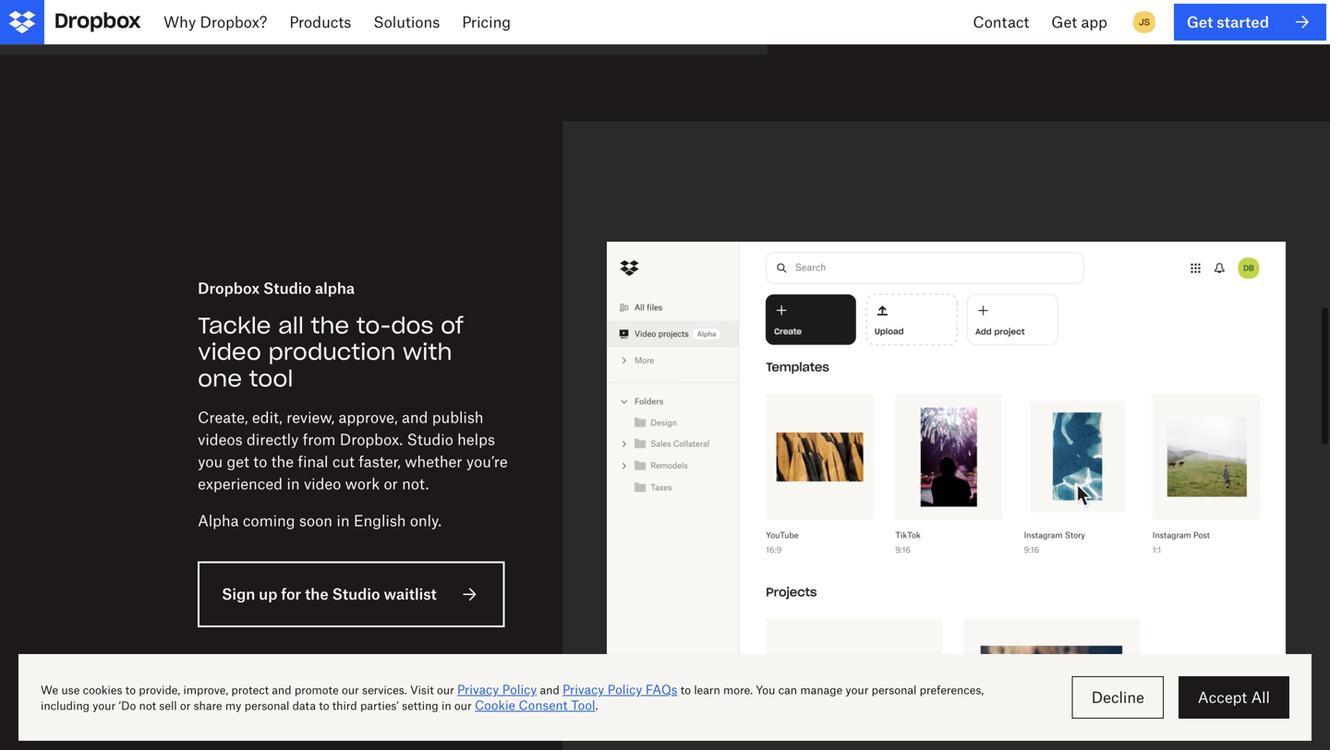 Task type: describe. For each thing, give the bounding box(es) containing it.
the inside tackle all the to-dos of video production with one tool
[[311, 314, 349, 343]]

waitlist
[[384, 589, 437, 607]]

why dropbox?
[[163, 13, 267, 31]]

create, edit, review, approve, and publish videos directly from dropbox. studio helps you get to the final cut faster, whether you're experienced in video work or not.
[[198, 412, 508, 496]]

js button
[[1130, 7, 1159, 37]]

tackle all the to-dos of video production with one tool
[[198, 314, 464, 396]]

contact button
[[962, 0, 1040, 44]]

directly
[[247, 434, 299, 452]]

final
[[298, 456, 328, 474]]

from
[[303, 434, 336, 452]]

products
[[289, 13, 351, 31]]

pricing
[[462, 13, 511, 31]]

work
[[345, 478, 380, 496]]

video inside tackle all the to-dos of video production with one tool
[[198, 341, 261, 369]]

helps
[[457, 434, 495, 452]]

you
[[198, 456, 223, 474]]

with
[[403, 341, 452, 369]]

tackle
[[198, 314, 271, 343]]

english
[[354, 515, 406, 533]]

solutions button
[[362, 0, 451, 44]]

started
[[1217, 13, 1269, 31]]

contact
[[973, 13, 1029, 31]]

2 vertical spatial the
[[305, 589, 329, 607]]

of
[[441, 314, 464, 343]]

you're
[[466, 456, 508, 474]]

sign
[[222, 589, 255, 607]]

alpha coming soon in english only.
[[198, 515, 442, 533]]

all
[[278, 314, 304, 343]]

get app
[[1051, 13, 1107, 31]]

the inside create, edit, review, approve, and publish videos directly from dropbox. studio helps you get to the final cut faster, whether you're experienced in video work or not.
[[271, 456, 294, 474]]

1 horizontal spatial studio
[[332, 589, 380, 607]]

solutions
[[373, 13, 440, 31]]

get
[[227, 456, 249, 474]]

faster,
[[359, 456, 401, 474]]

production
[[268, 341, 396, 369]]

up
[[259, 589, 277, 607]]

dropbox studio alpha
[[198, 282, 355, 300]]

products button
[[278, 0, 362, 44]]



Task type: locate. For each thing, give the bounding box(es) containing it.
get left app in the top of the page
[[1051, 13, 1077, 31]]

why dropbox? button
[[152, 0, 278, 44]]

one
[[198, 368, 242, 396]]

1 vertical spatial video
[[304, 478, 341, 496]]

0 horizontal spatial in
[[287, 478, 300, 496]]

dos
[[391, 314, 434, 343]]

review,
[[286, 412, 335, 430]]

studio up all
[[263, 282, 311, 300]]

and
[[402, 412, 428, 430]]

approve,
[[339, 412, 398, 430]]

videos
[[198, 434, 243, 452]]

0 horizontal spatial studio
[[263, 282, 311, 300]]

in
[[287, 478, 300, 496], [337, 515, 350, 533]]

video inside create, edit, review, approve, and publish videos directly from dropbox. studio helps you get to the final cut faster, whether you're experienced in video work or not.
[[304, 478, 341, 496]]

1 horizontal spatial get
[[1187, 13, 1213, 31]]

get
[[1187, 13, 1213, 31], [1051, 13, 1077, 31]]

why
[[163, 13, 196, 31]]

1 vertical spatial studio
[[407, 434, 453, 452]]

get started link
[[1174, 4, 1326, 41]]

dropbox.
[[340, 434, 403, 452]]

create,
[[198, 412, 248, 430]]

get for get started
[[1187, 13, 1213, 31]]

sign up for the studio waitlist link
[[198, 565, 505, 631]]

the
[[311, 314, 349, 343], [271, 456, 294, 474], [305, 589, 329, 607]]

edit,
[[252, 412, 282, 430]]

2 vertical spatial studio
[[332, 589, 380, 607]]

in inside create, edit, review, approve, and publish videos directly from dropbox. studio helps you get to the final cut faster, whether you're experienced in video work or not.
[[287, 478, 300, 496]]

2 horizontal spatial studio
[[407, 434, 453, 452]]

only.
[[410, 515, 442, 533]]

to-
[[356, 314, 391, 343]]

video down dropbox
[[198, 341, 261, 369]]

studio inside create, edit, review, approve, and publish videos directly from dropbox. studio helps you get to the final cut faster, whether you're experienced in video work or not.
[[407, 434, 453, 452]]

get inside dropdown button
[[1051, 13, 1077, 31]]

get for get app
[[1051, 13, 1077, 31]]

1 vertical spatial in
[[337, 515, 350, 533]]

the right to on the left bottom of the page
[[271, 456, 294, 474]]

tool
[[249, 368, 293, 396]]

alpha
[[315, 282, 355, 300]]

studio left waitlist
[[332, 589, 380, 607]]

1 horizontal spatial video
[[304, 478, 341, 496]]

app
[[1081, 13, 1107, 31]]

0 vertical spatial studio
[[263, 282, 311, 300]]

studio up whether
[[407, 434, 453, 452]]

video
[[198, 341, 261, 369], [304, 478, 341, 496]]

get app button
[[1040, 0, 1118, 44]]

the down alpha
[[311, 314, 349, 343]]

pricing link
[[451, 0, 522, 44]]

not.
[[402, 478, 429, 496]]

to
[[253, 456, 267, 474]]

in down final on the bottom left of page
[[287, 478, 300, 496]]

0 horizontal spatial get
[[1051, 13, 1077, 31]]

alpha
[[198, 515, 239, 533]]

experienced
[[198, 478, 283, 496]]

soon
[[299, 515, 333, 533]]

the right 'for'
[[305, 589, 329, 607]]

or
[[384, 478, 398, 496]]

sign up for the studio waitlist
[[222, 589, 437, 607]]

whether
[[405, 456, 462, 474]]

0 vertical spatial the
[[311, 314, 349, 343]]

get started
[[1187, 13, 1269, 31]]

dropbox?
[[200, 13, 267, 31]]

get left started
[[1187, 13, 1213, 31]]

0 vertical spatial in
[[287, 478, 300, 496]]

1 vertical spatial the
[[271, 456, 294, 474]]

coming
[[243, 515, 295, 533]]

dropbox
[[198, 282, 260, 300]]

cut
[[332, 456, 355, 474]]

for
[[281, 589, 301, 607]]

studio
[[263, 282, 311, 300], [407, 434, 453, 452], [332, 589, 380, 607]]

video down final on the bottom left of page
[[304, 478, 341, 496]]

0 vertical spatial video
[[198, 341, 261, 369]]

1 horizontal spatial in
[[337, 515, 350, 533]]

publish
[[432, 412, 484, 430]]

js
[[1139, 16, 1150, 28]]

0 horizontal spatial video
[[198, 341, 261, 369]]

in right soon
[[337, 515, 350, 533]]



Task type: vqa. For each thing, say whether or not it's contained in the screenshot.
'Free'
no



